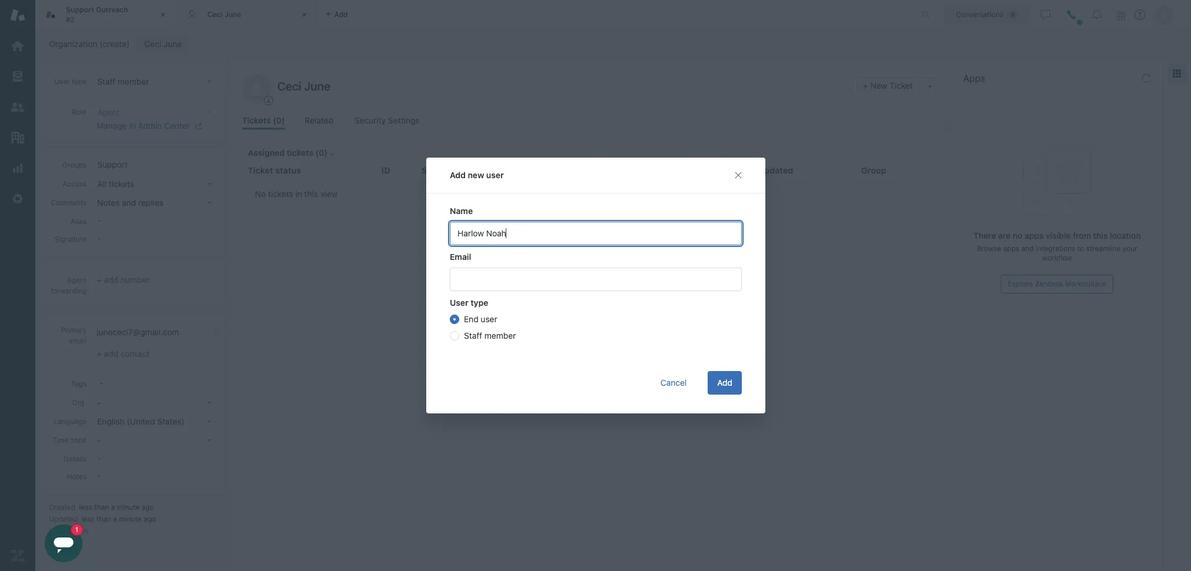 Task type: locate. For each thing, give the bounding box(es) containing it.
in left admin
[[129, 121, 136, 131]]

agent up manage
[[97, 107, 120, 117]]

0 horizontal spatial notes
[[67, 473, 87, 482]]

and
[[122, 198, 136, 208], [1022, 244, 1034, 253]]

add inside add button
[[717, 378, 732, 388]]

0 horizontal spatial type
[[72, 77, 87, 86]]

1 add from the top
[[104, 275, 118, 285]]

outreach
[[96, 5, 128, 14]]

arrow down image inside agent button
[[207, 111, 211, 114]]

None text field
[[274, 77, 852, 95]]

views image
[[10, 69, 25, 84]]

this up the streamline
[[1094, 231, 1108, 241]]

0 vertical spatial in
[[129, 121, 136, 131]]

tickets up status
[[287, 148, 313, 158]]

0 vertical spatial minute
[[117, 504, 140, 512]]

add
[[450, 170, 466, 180], [717, 378, 732, 388]]

add button
[[708, 372, 742, 395]]

number
[[121, 275, 150, 285]]

0 vertical spatial staff member
[[97, 77, 149, 87]]

1 vertical spatial in
[[296, 189, 302, 199]]

1 horizontal spatial type
[[470, 298, 488, 308]]

june
[[225, 10, 241, 19]]

explore
[[1008, 280, 1033, 289]]

notes
[[97, 198, 120, 208], [67, 473, 87, 482]]

time zone
[[52, 436, 87, 445]]

staff member down (create)
[[97, 77, 149, 87]]

2 arrow down image from the top
[[207, 202, 211, 204]]

1 vertical spatial support
[[97, 160, 128, 170]]

close image
[[157, 9, 169, 21], [299, 9, 310, 21]]

arrow down image for tickets
[[207, 183, 211, 185]]

1 vertical spatial ticket
[[248, 165, 273, 175]]

signature
[[55, 235, 87, 244]]

cancel
[[660, 378, 687, 388]]

apps image
[[1173, 69, 1182, 78]]

arrow down image down - field
[[207, 402, 211, 405]]

1 horizontal spatial member
[[484, 331, 516, 341]]

arrow down image inside english (united states) button
[[207, 421, 211, 423]]

member inside button
[[118, 77, 149, 87]]

member inside add new user dialog
[[484, 331, 516, 341]]

add right the cancel
[[717, 378, 732, 388]]

agent for agent
[[97, 107, 120, 117]]

user
[[486, 170, 504, 180], [481, 314, 497, 324]]

add new user
[[450, 170, 504, 180]]

0 vertical spatial apps
[[1025, 231, 1044, 241]]

user right new
[[486, 170, 504, 180]]

1 horizontal spatial support
[[97, 160, 128, 170]]

less up sign-
[[81, 515, 94, 524]]

0 vertical spatial -
[[97, 398, 101, 408]]

+ left the contact on the left of page
[[97, 349, 102, 359]]

1 horizontal spatial ticket
[[890, 81, 913, 91]]

1 horizontal spatial add
[[717, 378, 732, 388]]

arrow down image down all tickets button
[[207, 202, 211, 204]]

1 vertical spatial user type
[[450, 298, 488, 308]]

1 vertical spatial member
[[484, 331, 516, 341]]

apps down no
[[1004, 244, 1020, 253]]

2 arrow down image from the top
[[207, 111, 211, 114]]

(0)
[[273, 115, 285, 125], [316, 148, 328, 158]]

manage in admin center link
[[97, 121, 211, 131]]

0 vertical spatial user
[[54, 77, 70, 86]]

0 horizontal spatial add
[[450, 170, 466, 180]]

name
[[450, 206, 473, 216]]

browse
[[977, 244, 1002, 253]]

user type
[[54, 77, 87, 86], [450, 298, 488, 308]]

arrow down image
[[207, 81, 211, 83], [207, 111, 211, 114], [207, 421, 211, 423], [207, 440, 211, 442]]

ticket
[[890, 81, 913, 91], [248, 165, 273, 175]]

2 horizontal spatial in
[[296, 189, 302, 199]]

0 horizontal spatial ticket
[[248, 165, 273, 175]]

access
[[63, 180, 87, 188]]

time
[[52, 436, 69, 445]]

4 arrow down image from the top
[[207, 440, 211, 442]]

1 vertical spatial - button
[[94, 433, 216, 449]]

explore zendesk marketplace button
[[1001, 275, 1114, 294]]

0 horizontal spatial in
[[82, 527, 88, 536]]

subject
[[422, 165, 453, 175]]

support
[[66, 5, 94, 14], [97, 160, 128, 170]]

1 horizontal spatial close image
[[299, 9, 310, 21]]

add left number
[[104, 275, 118, 285]]

add left the contact on the left of page
[[104, 349, 118, 359]]

member up agent button at the top of page
[[118, 77, 149, 87]]

conversations
[[956, 10, 1004, 19]]

add left new
[[450, 170, 466, 180]]

0 vertical spatial tickets
[[287, 148, 313, 158]]

tickets (0) link
[[242, 114, 285, 130]]

1 horizontal spatial this
[[1094, 231, 1108, 241]]

staff member
[[97, 77, 149, 87], [464, 331, 516, 341]]

0 vertical spatial this
[[304, 189, 318, 199]]

type
[[72, 77, 87, 86], [470, 298, 488, 308]]

arrow down image for -
[[207, 440, 211, 442]]

updated inside 'created less than a minute ago updated less than a minute ago last sign-in'
[[49, 515, 78, 524]]

2 vertical spatial arrow down image
[[207, 402, 211, 405]]

0 vertical spatial support
[[66, 5, 94, 14]]

0 vertical spatial - button
[[94, 395, 216, 412]]

1 vertical spatial apps
[[1004, 244, 1020, 253]]

updated down created
[[49, 515, 78, 524]]

add for add number
[[104, 275, 118, 285]]

tab
[[35, 0, 177, 29]]

member down 'end user'
[[484, 331, 516, 341]]

in down status
[[296, 189, 302, 199]]

all
[[97, 179, 107, 189]]

role
[[72, 108, 87, 117]]

0 horizontal spatial and
[[122, 198, 136, 208]]

security
[[355, 115, 386, 125]]

and left replies
[[122, 198, 136, 208]]

0 horizontal spatial staff member
[[97, 77, 149, 87]]

arrow down image inside notes and replies button
[[207, 202, 211, 204]]

primary
[[61, 326, 87, 335]]

1 - button from the top
[[94, 395, 216, 412]]

notes down details
[[67, 473, 87, 482]]

1 vertical spatial agent
[[67, 276, 87, 285]]

support up all tickets
[[97, 160, 128, 170]]

staff member down 'end user'
[[464, 331, 516, 341]]

cancel button
[[651, 372, 696, 395]]

0 vertical spatial agent
[[97, 107, 120, 117]]

1 vertical spatial notes
[[67, 473, 87, 482]]

this
[[304, 189, 318, 199], [1094, 231, 1108, 241]]

organization
[[49, 39, 97, 49]]

tickets right no
[[268, 189, 293, 199]]

notes and replies
[[97, 198, 164, 208]]

1 horizontal spatial staff member
[[464, 331, 516, 341]]

1 vertical spatial add
[[717, 378, 732, 388]]

1 horizontal spatial staff
[[464, 331, 482, 341]]

0 vertical spatial member
[[118, 77, 149, 87]]

0 horizontal spatial agent
[[67, 276, 87, 285]]

zendesk products image
[[1117, 11, 1125, 20]]

agent
[[97, 107, 120, 117], [67, 276, 87, 285]]

0 vertical spatial notes
[[97, 198, 120, 208]]

english (united states) button
[[94, 414, 216, 430]]

2 close image from the left
[[299, 9, 310, 21]]

+ left new
[[863, 81, 868, 91]]

organization (create) button
[[41, 36, 137, 52]]

status
[[275, 165, 301, 175]]

agent inside agent forwarding
[[67, 276, 87, 285]]

1 horizontal spatial user
[[450, 298, 468, 308]]

staff member inside "staff member" button
[[97, 77, 149, 87]]

0 vertical spatial +
[[863, 81, 868, 91]]

1 horizontal spatial (0)
[[316, 148, 328, 158]]

tickets inside button
[[109, 179, 134, 189]]

1 arrow down image from the top
[[207, 81, 211, 83]]

arrow down image for agent
[[207, 111, 211, 114]]

Name field
[[450, 222, 742, 246]]

0 vertical spatial a
[[111, 504, 115, 512]]

member
[[118, 77, 149, 87], [484, 331, 516, 341]]

to
[[1078, 244, 1084, 253]]

agent button
[[94, 104, 216, 121]]

zendesk image
[[10, 549, 25, 564]]

staff down end
[[464, 331, 482, 341]]

1 arrow down image from the top
[[207, 183, 211, 185]]

workflow
[[1042, 254, 1072, 263]]

in inside 'created less than a minute ago updated less than a minute ago last sign-in'
[[82, 527, 88, 536]]

organization (create)
[[49, 39, 130, 49]]

reporting image
[[10, 161, 25, 176]]

no
[[255, 189, 266, 199]]

0 horizontal spatial user type
[[54, 77, 87, 86]]

3 arrow down image from the top
[[207, 421, 211, 423]]

user right end
[[481, 314, 497, 324]]

- button for time zone
[[94, 433, 216, 449]]

tickets
[[287, 148, 313, 158], [109, 179, 134, 189], [268, 189, 293, 199]]

1 vertical spatial -
[[97, 436, 101, 446]]

1 horizontal spatial agent
[[97, 107, 120, 117]]

0 vertical spatial user type
[[54, 77, 87, 86]]

1 vertical spatial and
[[1022, 244, 1034, 253]]

- button up english (united states) button
[[94, 395, 216, 412]]

support up #2
[[66, 5, 94, 14]]

1 vertical spatial arrow down image
[[207, 202, 211, 204]]

1 vertical spatial staff
[[464, 331, 482, 341]]

notes down all
[[97, 198, 120, 208]]

updated right the close modal image
[[758, 165, 793, 175]]

0 vertical spatial updated
[[758, 165, 793, 175]]

0 vertical spatial ticket
[[890, 81, 913, 91]]

user type up role on the left top of page
[[54, 77, 87, 86]]

notes inside button
[[97, 198, 120, 208]]

apps right no
[[1025, 231, 1044, 241]]

in right last
[[82, 527, 88, 536]]

agent inside button
[[97, 107, 120, 117]]

tags
[[71, 380, 87, 389]]

arrow down image inside "staff member" button
[[207, 81, 211, 83]]

0 vertical spatial add
[[104, 275, 118, 285]]

and down no
[[1022, 244, 1034, 253]]

all tickets
[[97, 179, 134, 189]]

1 vertical spatial tickets
[[109, 179, 134, 189]]

1 vertical spatial this
[[1094, 231, 1108, 241]]

2 vertical spatial tickets
[[268, 189, 293, 199]]

type up 'end user'
[[470, 298, 488, 308]]

1 - from the top
[[97, 398, 101, 408]]

- button down english (united states) button
[[94, 433, 216, 449]]

customers image
[[10, 100, 25, 115]]

staff inside add new user dialog
[[464, 331, 482, 341]]

conversations button
[[943, 5, 1031, 24]]

0 vertical spatial and
[[122, 198, 136, 208]]

no tickets in this view
[[255, 189, 338, 199]]

0 horizontal spatial support
[[66, 5, 94, 14]]

2 add from the top
[[104, 349, 118, 359]]

- right org.
[[97, 398, 101, 408]]

1 vertical spatial add
[[104, 349, 118, 359]]

user down organization
[[54, 77, 70, 86]]

agent up forwarding
[[67, 276, 87, 285]]

- right zone
[[97, 436, 101, 446]]

0 horizontal spatial close image
[[157, 9, 169, 21]]

(0) down related link
[[316, 148, 328, 158]]

tickets for no
[[268, 189, 293, 199]]

arrow down image for english (united states)
[[207, 421, 211, 423]]

1 vertical spatial minute
[[119, 515, 142, 524]]

user up end
[[450, 298, 468, 308]]

center
[[164, 121, 190, 131]]

0 vertical spatial add
[[450, 170, 466, 180]]

1 horizontal spatial and
[[1022, 244, 1034, 253]]

0 horizontal spatial staff
[[97, 77, 116, 87]]

arrow down image up notes and replies button
[[207, 183, 211, 185]]

tickets right all
[[109, 179, 134, 189]]

notes and replies button
[[94, 195, 216, 211]]

admin image
[[10, 191, 25, 207]]

0 vertical spatial type
[[72, 77, 87, 86]]

there
[[974, 231, 996, 241]]

arrow down image
[[207, 183, 211, 185], [207, 202, 211, 204], [207, 402, 211, 405]]

1 horizontal spatial apps
[[1025, 231, 1044, 241]]

manage
[[97, 121, 127, 131]]

ticket status
[[248, 165, 301, 175]]

0 vertical spatial (0)
[[273, 115, 285, 125]]

staff
[[97, 77, 116, 87], [464, 331, 482, 341]]

1 vertical spatial user
[[450, 298, 468, 308]]

security settings link
[[355, 114, 423, 130]]

1 vertical spatial ago
[[144, 515, 156, 524]]

less right created
[[79, 504, 92, 512]]

ticket down assigned on the top
[[248, 165, 273, 175]]

user type up end
[[450, 298, 488, 308]]

1 vertical spatial type
[[470, 298, 488, 308]]

1 horizontal spatial notes
[[97, 198, 120, 208]]

add
[[104, 275, 118, 285], [104, 349, 118, 359]]

this left view
[[304, 189, 318, 199]]

integrations
[[1036, 244, 1076, 253]]

0 vertical spatial arrow down image
[[207, 183, 211, 185]]

1 vertical spatial user
[[481, 314, 497, 324]]

ceci
[[207, 10, 223, 19]]

arrow down image inside all tickets button
[[207, 183, 211, 185]]

arrow down image for and
[[207, 202, 211, 204]]

tab containing support outreach
[[35, 0, 177, 29]]

type up role on the left top of page
[[72, 77, 87, 86]]

english (united states)
[[97, 417, 185, 427]]

staff down (create)
[[97, 77, 116, 87]]

ago
[[142, 504, 154, 512], [144, 515, 156, 524]]

security settings
[[355, 115, 420, 125]]

related
[[305, 115, 333, 125]]

related link
[[305, 114, 335, 130]]

user inside add new user dialog
[[450, 298, 468, 308]]

1 vertical spatial +
[[97, 275, 102, 285]]

+ right agent forwarding
[[97, 275, 102, 285]]

2 - button from the top
[[94, 433, 216, 449]]

from
[[1073, 231, 1091, 241]]

support inside support outreach #2
[[66, 5, 94, 14]]

view
[[320, 189, 338, 199]]

end user
[[464, 314, 497, 324]]

there are no apps visible from this location browse apps and integrations to streamline your workflow
[[974, 231, 1141, 263]]

1 vertical spatial staff member
[[464, 331, 516, 341]]

2 vertical spatial in
[[82, 527, 88, 536]]

ticket right new
[[890, 81, 913, 91]]

2 vertical spatial +
[[97, 349, 102, 359]]

(0) right tickets
[[273, 115, 285, 125]]

1 vertical spatial updated
[[49, 515, 78, 524]]

arrow down image for staff member
[[207, 81, 211, 83]]

0 horizontal spatial updated
[[49, 515, 78, 524]]

+ inside button
[[863, 81, 868, 91]]

apps
[[1025, 231, 1044, 241], [1004, 244, 1020, 253]]

2 - from the top
[[97, 436, 101, 446]]

0 horizontal spatial member
[[118, 77, 149, 87]]

0 vertical spatial staff
[[97, 77, 116, 87]]

- field
[[95, 377, 216, 390]]

1 horizontal spatial user type
[[450, 298, 488, 308]]

grid
[[230, 159, 951, 572]]

minute
[[117, 504, 140, 512], [119, 515, 142, 524]]



Task type: describe. For each thing, give the bounding box(es) containing it.
groups
[[62, 161, 87, 170]]

group
[[861, 165, 887, 175]]

3 arrow down image from the top
[[207, 402, 211, 405]]

and inside "there are no apps visible from this location browse apps and integrations to streamline your workflow"
[[1022, 244, 1034, 253]]

settings
[[388, 115, 420, 125]]

user type inside add new user dialog
[[450, 298, 488, 308]]

admin
[[138, 121, 162, 131]]

+ add contact
[[97, 349, 149, 359]]

+ for + add contact
[[97, 349, 102, 359]]

0 vertical spatial ago
[[142, 504, 154, 512]]

explore zendesk marketplace
[[1008, 280, 1107, 289]]

notes for notes
[[67, 473, 87, 482]]

1 horizontal spatial in
[[129, 121, 136, 131]]

get started image
[[10, 38, 25, 54]]

forwarding
[[51, 287, 87, 296]]

and inside notes and replies button
[[122, 198, 136, 208]]

type inside add new user dialog
[[470, 298, 488, 308]]

main element
[[0, 0, 35, 572]]

created less than a minute ago updated less than a minute ago last sign-in
[[49, 504, 156, 536]]

zendesk support image
[[10, 8, 25, 23]]

- for org.
[[97, 398, 101, 408]]

1 vertical spatial (0)
[[316, 148, 328, 158]]

primary email
[[61, 326, 87, 346]]

location
[[1110, 231, 1141, 241]]

language
[[54, 418, 87, 426]]

new
[[468, 170, 484, 180]]

org.
[[72, 399, 87, 408]]

1 horizontal spatial updated
[[758, 165, 793, 175]]

notes for notes and replies
[[97, 198, 120, 208]]

sign-
[[65, 527, 82, 536]]

+ for + add number
[[97, 275, 102, 285]]

- for time zone
[[97, 436, 101, 446]]

staff member inside add new user dialog
[[464, 331, 516, 341]]

manage in admin center
[[97, 121, 190, 131]]

add for add new user
[[450, 170, 466, 180]]

this inside "there are no apps visible from this location browse apps and integrations to streamline your workflow"
[[1094, 231, 1108, 241]]

end
[[464, 314, 478, 324]]

visible
[[1046, 231, 1071, 241]]

support for support outreach #2
[[66, 5, 94, 14]]

new
[[871, 81, 888, 91]]

ceci june tab
[[177, 0, 318, 29]]

#2
[[66, 15, 75, 24]]

(united
[[127, 417, 155, 427]]

zone
[[71, 436, 87, 445]]

marketplace
[[1066, 280, 1107, 289]]

1 vertical spatial a
[[113, 515, 117, 524]]

staff inside button
[[97, 77, 116, 87]]

streamline
[[1086, 244, 1121, 253]]

tickets for all
[[109, 179, 134, 189]]

staff member button
[[94, 74, 216, 90]]

zendesk
[[1035, 280, 1064, 289]]

junececi7@gmail.com
[[97, 327, 179, 337]]

1 vertical spatial than
[[96, 515, 111, 524]]

add for add contact
[[104, 349, 118, 359]]

organizations image
[[10, 130, 25, 145]]

+ new ticket button
[[857, 77, 920, 95]]

+ add number
[[97, 275, 150, 285]]

details
[[64, 455, 87, 464]]

ticket inside button
[[890, 81, 913, 91]]

Email field
[[450, 268, 742, 292]]

add new user dialog
[[426, 158, 765, 414]]

all tickets button
[[94, 176, 216, 193]]

ceci june
[[207, 10, 241, 19]]

tickets
[[242, 115, 271, 125]]

(create)
[[100, 39, 130, 49]]

0 vertical spatial than
[[94, 504, 109, 512]]

created
[[49, 504, 75, 512]]

replies
[[138, 198, 164, 208]]

tabs tab list
[[35, 0, 910, 29]]

0 horizontal spatial (0)
[[273, 115, 285, 125]]

apps
[[963, 73, 986, 84]]

0 horizontal spatial user
[[54, 77, 70, 86]]

no
[[1013, 231, 1023, 241]]

support outreach #2
[[66, 5, 128, 24]]

comments
[[51, 198, 87, 207]]

assigned tickets (0)
[[248, 148, 328, 158]]

0 vertical spatial less
[[79, 504, 92, 512]]

close image inside ceci june tab
[[299, 9, 310, 21]]

add for add
[[717, 378, 732, 388]]

last
[[49, 527, 63, 536]]

agent forwarding
[[51, 276, 87, 296]]

1 close image from the left
[[157, 9, 169, 21]]

english
[[97, 417, 125, 427]]

0 vertical spatial user
[[486, 170, 504, 180]]

email
[[450, 252, 471, 262]]

your
[[1123, 244, 1138, 253]]

alias
[[71, 217, 87, 226]]

close modal image
[[733, 171, 743, 180]]

get help image
[[1135, 9, 1145, 20]]

+ new ticket
[[863, 81, 913, 91]]

1 vertical spatial less
[[81, 515, 94, 524]]

tickets (0)
[[242, 115, 285, 125]]

tickets for assigned
[[287, 148, 313, 158]]

0 horizontal spatial this
[[304, 189, 318, 199]]

are
[[998, 231, 1011, 241]]

0 horizontal spatial apps
[[1004, 244, 1020, 253]]

- button for org.
[[94, 395, 216, 412]]

assigned
[[248, 148, 285, 158]]

id
[[382, 165, 390, 175]]

support for support
[[97, 160, 128, 170]]

+ for + new ticket
[[863, 81, 868, 91]]

agent for agent forwarding
[[67, 276, 87, 285]]

email
[[69, 337, 87, 346]]

states)
[[157, 417, 185, 427]]

grid containing ticket status
[[230, 159, 951, 572]]



Task type: vqa. For each thing, say whether or not it's contained in the screenshot.
the leftmost Agent
yes



